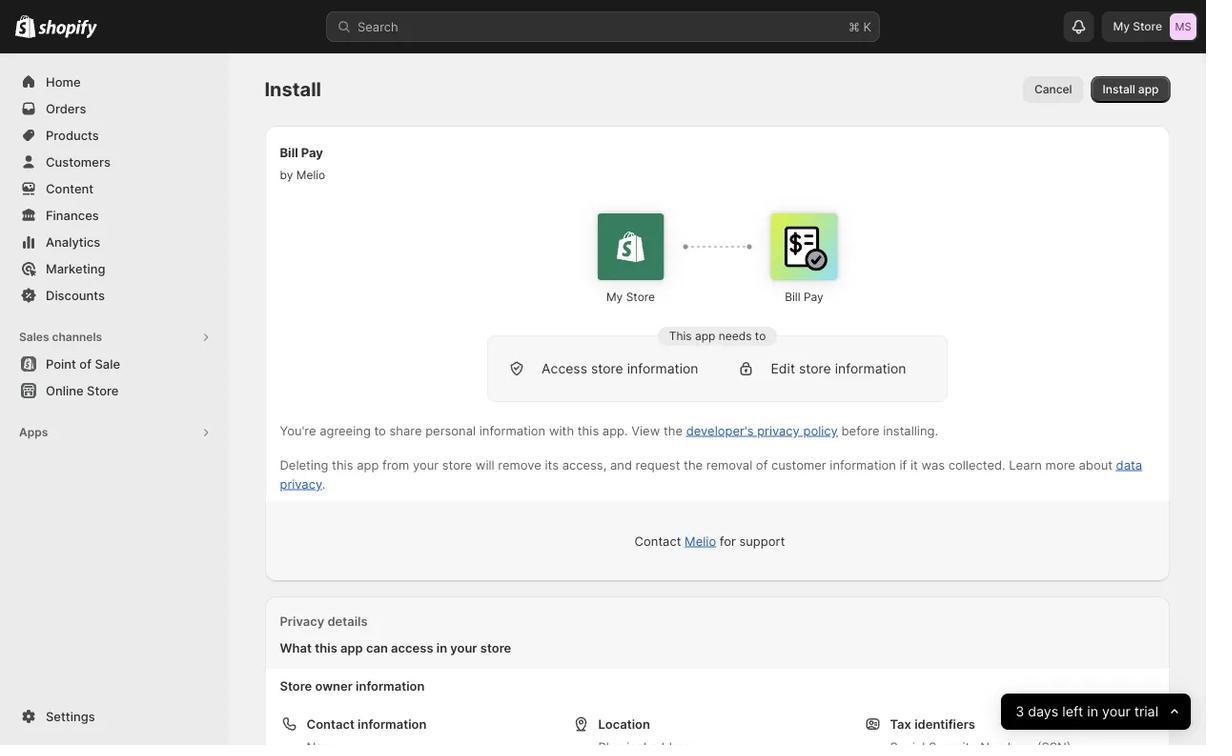 Task type: locate. For each thing, give the bounding box(es) containing it.
contact down owner
[[307, 717, 355, 732]]

customers link
[[11, 149, 217, 175]]

sales
[[19, 330, 49, 344]]

store
[[591, 361, 623, 377], [799, 361, 831, 377], [442, 458, 472, 472], [480, 641, 511, 655]]

2 vertical spatial this
[[315, 641, 337, 655]]

1 horizontal spatial my
[[1113, 20, 1130, 33]]

2 horizontal spatial your
[[1102, 704, 1130, 720]]

removal
[[706, 458, 752, 472]]

your right access
[[450, 641, 477, 655]]

app
[[1138, 82, 1159, 96], [695, 329, 715, 343], [357, 458, 379, 472], [340, 641, 363, 655]]

0 horizontal spatial shopify image
[[15, 15, 36, 38]]

your for 3
[[1102, 704, 1130, 720]]

1 horizontal spatial pay
[[804, 290, 824, 304]]

1 vertical spatial your
[[450, 641, 477, 655]]

0 vertical spatial bill
[[280, 145, 298, 160]]

this down privacy details on the left of the page
[[315, 641, 337, 655]]

this down the 'agreeing'
[[332, 458, 353, 472]]

content link
[[11, 175, 217, 202]]

0 vertical spatial my store
[[1113, 20, 1162, 33]]

0 horizontal spatial my
[[606, 290, 623, 304]]

sales channels button
[[11, 324, 217, 351]]

pay for bill pay by melio
[[301, 145, 323, 160]]

your right from
[[413, 458, 439, 472]]

details
[[327, 614, 368, 629]]

install
[[265, 78, 321, 101], [1103, 82, 1135, 96]]

1 horizontal spatial install
[[1103, 82, 1135, 96]]

app left from
[[357, 458, 379, 472]]

of left sale
[[79, 357, 91, 371]]

0 vertical spatial this
[[578, 423, 599, 438]]

your left trial on the bottom right of the page
[[1102, 704, 1130, 720]]

privacy up "customer"
[[757, 423, 800, 438]]

1 vertical spatial the
[[684, 458, 703, 472]]

1 horizontal spatial in
[[1087, 704, 1098, 720]]

1 vertical spatial pay
[[804, 290, 824, 304]]

products link
[[11, 122, 217, 149]]

melio
[[296, 168, 325, 182], [685, 534, 716, 549]]

policy
[[803, 423, 838, 438]]

3 days left in your trial button
[[1001, 694, 1191, 730]]

bill inside bill pay by melio
[[280, 145, 298, 160]]

information down store owner information
[[358, 717, 427, 732]]

contact left 'melio' "button"
[[635, 534, 681, 549]]

in right access
[[436, 641, 447, 655]]

online store link
[[11, 378, 217, 404]]

1 horizontal spatial melio
[[685, 534, 716, 549]]

1 vertical spatial of
[[756, 458, 768, 472]]

shopify image
[[15, 15, 36, 38], [38, 20, 97, 39]]

learn
[[1009, 458, 1042, 472]]

0 horizontal spatial in
[[436, 641, 447, 655]]

0 horizontal spatial privacy
[[280, 477, 322, 491]]

the
[[664, 423, 683, 438], [684, 458, 703, 472]]

privacy details
[[280, 614, 368, 629]]

for
[[720, 534, 736, 549]]

melio right by
[[296, 168, 325, 182]]

bill up by
[[280, 145, 298, 160]]

0 horizontal spatial of
[[79, 357, 91, 371]]

install right cancel
[[1103, 82, 1135, 96]]

access
[[542, 361, 587, 377]]

information up before in the bottom of the page
[[835, 361, 906, 377]]

to left share
[[374, 423, 386, 438]]

your for deleting
[[413, 458, 439, 472]]

can
[[366, 641, 388, 655]]

1 horizontal spatial your
[[450, 641, 477, 655]]

to
[[755, 329, 766, 343], [374, 423, 386, 438]]

1 horizontal spatial shopify image
[[38, 20, 97, 39]]

by
[[280, 168, 293, 182]]

install up bill pay by melio
[[265, 78, 321, 101]]

the right request
[[684, 458, 703, 472]]

your inside dropdown button
[[1102, 704, 1130, 720]]

information
[[627, 361, 698, 377], [835, 361, 906, 377], [479, 423, 546, 438], [830, 458, 896, 472], [356, 679, 425, 694], [358, 717, 427, 732]]

before
[[841, 423, 880, 438]]

pay inside bill pay by melio
[[301, 145, 323, 160]]

contact melio for support
[[635, 534, 785, 549]]

my left my store image
[[1113, 20, 1130, 33]]

this
[[578, 423, 599, 438], [332, 458, 353, 472], [315, 641, 337, 655]]

more
[[1046, 458, 1075, 472]]

0 horizontal spatial melio
[[296, 168, 325, 182]]

1 vertical spatial my store
[[606, 290, 655, 304]]

3 days left in your trial
[[1015, 704, 1158, 720]]

melio left for
[[685, 534, 716, 549]]

1 horizontal spatial my store
[[1113, 20, 1162, 33]]

1 horizontal spatial contact
[[635, 534, 681, 549]]

data
[[1116, 458, 1142, 472]]

my store up access store information
[[606, 290, 655, 304]]

of
[[79, 357, 91, 371], [756, 458, 768, 472]]

point
[[46, 357, 76, 371]]

to right needs
[[755, 329, 766, 343]]

bill
[[280, 145, 298, 160], [785, 290, 800, 304]]

2 vertical spatial your
[[1102, 704, 1130, 720]]

1 vertical spatial privacy
[[280, 477, 322, 491]]

install for install
[[265, 78, 321, 101]]

marketing
[[46, 261, 105, 276]]

store down sale
[[87, 383, 119, 398]]

my
[[1113, 20, 1130, 33], [606, 290, 623, 304]]

0 horizontal spatial contact
[[307, 717, 355, 732]]

point of sale button
[[0, 351, 229, 378]]

0 vertical spatial contact
[[635, 534, 681, 549]]

store inside button
[[87, 383, 119, 398]]

1 vertical spatial contact
[[307, 717, 355, 732]]

0 horizontal spatial bill
[[280, 145, 298, 160]]

app.
[[602, 423, 628, 438]]

cancel
[[1034, 82, 1072, 96]]

in right the left
[[1087, 704, 1098, 720]]

app inside button
[[1138, 82, 1159, 96]]

point of sale link
[[11, 351, 217, 378]]

1 vertical spatial this
[[332, 458, 353, 472]]

1 vertical spatial in
[[1087, 704, 1098, 720]]

bill up edit
[[785, 290, 800, 304]]

in inside 3 days left in your trial dropdown button
[[1087, 704, 1098, 720]]

contact for contact melio for support
[[635, 534, 681, 549]]

sales channels
[[19, 330, 102, 344]]

the right view
[[664, 423, 683, 438]]

0 vertical spatial privacy
[[757, 423, 800, 438]]

information down what this app can access in your store
[[356, 679, 425, 694]]

1 vertical spatial bill
[[785, 290, 800, 304]]

0 horizontal spatial your
[[413, 458, 439, 472]]

0 vertical spatial pay
[[301, 145, 323, 160]]

location
[[598, 717, 650, 732]]

information down before in the bottom of the page
[[830, 458, 896, 472]]

0 vertical spatial melio
[[296, 168, 325, 182]]

0 horizontal spatial to
[[374, 423, 386, 438]]

edit store information
[[771, 361, 906, 377]]

information up remove
[[479, 423, 546, 438]]

0 vertical spatial of
[[79, 357, 91, 371]]

apps button
[[11, 420, 217, 446]]

access,
[[562, 458, 607, 472]]

my store left my store image
[[1113, 20, 1162, 33]]

of right removal
[[756, 458, 768, 472]]

0 horizontal spatial install
[[265, 78, 321, 101]]

data privacy
[[280, 458, 1142, 491]]

store
[[1133, 20, 1162, 33], [626, 290, 655, 304], [87, 383, 119, 398], [280, 679, 312, 694]]

0 horizontal spatial my store
[[606, 290, 655, 304]]

analytics link
[[11, 229, 217, 256]]

this
[[669, 329, 692, 343]]

finances link
[[11, 202, 217, 229]]

your
[[413, 458, 439, 472], [450, 641, 477, 655], [1102, 704, 1130, 720]]

0 vertical spatial to
[[755, 329, 766, 343]]

0 vertical spatial the
[[664, 423, 683, 438]]

1 horizontal spatial privacy
[[757, 423, 800, 438]]

view
[[631, 423, 660, 438]]

in
[[436, 641, 447, 655], [1087, 704, 1098, 720]]

1 vertical spatial my
[[606, 290, 623, 304]]

1 horizontal spatial bill
[[785, 290, 800, 304]]

this right with
[[578, 423, 599, 438]]

1 horizontal spatial the
[[684, 458, 703, 472]]

install inside button
[[1103, 82, 1135, 96]]

melio button
[[685, 534, 716, 549]]

my up access store information
[[606, 290, 623, 304]]

1 horizontal spatial of
[[756, 458, 768, 472]]

it
[[910, 458, 918, 472]]

0 horizontal spatial pay
[[301, 145, 323, 160]]

app left can
[[340, 641, 363, 655]]

agreeing
[[320, 423, 371, 438]]

0 vertical spatial your
[[413, 458, 439, 472]]

privacy down deleting at the bottom
[[280, 477, 322, 491]]

home link
[[11, 69, 217, 95]]

app right cancel
[[1138, 82, 1159, 96]]

1 vertical spatial melio
[[685, 534, 716, 549]]

and
[[610, 458, 632, 472]]



Task type: vqa. For each thing, say whether or not it's contained in the screenshot.
edit
yes



Task type: describe. For each thing, give the bounding box(es) containing it.
store left owner
[[280, 679, 312, 694]]

analytics
[[46, 235, 100, 249]]

pay for bill pay
[[804, 290, 824, 304]]

online store button
[[0, 378, 229, 404]]

support
[[739, 534, 785, 549]]

remove
[[498, 458, 541, 472]]

cancel button
[[1023, 76, 1084, 103]]

.
[[322, 477, 325, 491]]

marketing link
[[11, 256, 217, 282]]

online store
[[46, 383, 119, 398]]

orders
[[46, 101, 86, 116]]

sale
[[95, 357, 120, 371]]

content
[[46, 181, 94, 196]]

bill for bill pay by melio
[[280, 145, 298, 160]]

customers
[[46, 154, 111, 169]]

if
[[900, 458, 907, 472]]

⌘
[[849, 19, 860, 34]]

developer's
[[686, 423, 754, 438]]

settings link
[[11, 704, 217, 730]]

discounts link
[[11, 282, 217, 309]]

install for install app
[[1103, 82, 1135, 96]]

tax
[[890, 717, 911, 732]]

customer
[[771, 458, 826, 472]]

left
[[1062, 704, 1083, 720]]

information down this
[[627, 361, 698, 377]]

discounts
[[46, 288, 105, 303]]

identifiers
[[914, 717, 975, 732]]

⌘ k
[[849, 19, 871, 34]]

3
[[1015, 704, 1024, 720]]

personal
[[425, 423, 476, 438]]

you're
[[280, 423, 316, 438]]

was
[[921, 458, 945, 472]]

channels
[[52, 330, 102, 344]]

0 horizontal spatial the
[[664, 423, 683, 438]]

will
[[476, 458, 495, 472]]

this app needs to
[[669, 329, 766, 343]]

k
[[863, 19, 871, 34]]

its
[[545, 458, 559, 472]]

collected.
[[948, 458, 1006, 472]]

request
[[636, 458, 680, 472]]

this for you're agreeing to share personal information with this app. view the
[[332, 458, 353, 472]]

trial
[[1134, 704, 1158, 720]]

0 vertical spatial my
[[1113, 20, 1130, 33]]

settings
[[46, 709, 95, 724]]

my store image
[[1170, 13, 1197, 40]]

finances
[[46, 208, 99, 223]]

edit
[[771, 361, 795, 377]]

melio inside bill pay by melio
[[296, 168, 325, 182]]

store owner information
[[280, 679, 425, 694]]

contact information
[[307, 717, 427, 732]]

with
[[549, 423, 574, 438]]

about
[[1079, 458, 1113, 472]]

install app
[[1103, 82, 1159, 96]]

privacy
[[280, 614, 324, 629]]

apps
[[19, 426, 48, 440]]

of inside "button"
[[79, 357, 91, 371]]

developer's privacy policy link
[[686, 423, 838, 438]]

installing.
[[883, 423, 938, 438]]

access
[[391, 641, 433, 655]]

install app button
[[1091, 76, 1170, 103]]

point of sale
[[46, 357, 120, 371]]

bill for bill pay
[[785, 290, 800, 304]]

products
[[46, 128, 99, 143]]

0 vertical spatial in
[[436, 641, 447, 655]]

privacy inside data privacy
[[280, 477, 322, 491]]

deleting this app from your store will remove its access, and request the removal of customer information if it was collected. learn more about
[[280, 458, 1116, 472]]

you're agreeing to share personal information with this app. view the developer's privacy policy before installing.
[[280, 423, 938, 438]]

deleting
[[280, 458, 328, 472]]

data privacy link
[[280, 458, 1142, 491]]

online
[[46, 383, 84, 398]]

search
[[358, 19, 398, 34]]

what
[[280, 641, 312, 655]]

orders link
[[11, 95, 217, 122]]

needs
[[719, 329, 752, 343]]

app right this
[[695, 329, 715, 343]]

owner
[[315, 679, 353, 694]]

tax identifiers
[[890, 717, 975, 732]]

store left my store image
[[1133, 20, 1162, 33]]

1 horizontal spatial to
[[755, 329, 766, 343]]

home
[[46, 74, 81, 89]]

days
[[1028, 704, 1058, 720]]

from
[[382, 458, 409, 472]]

this for privacy details
[[315, 641, 337, 655]]

access store information
[[542, 361, 698, 377]]

store up access store information
[[626, 290, 655, 304]]

contact for contact information
[[307, 717, 355, 732]]

bill pay by melio
[[280, 145, 325, 182]]

1 vertical spatial to
[[374, 423, 386, 438]]

share
[[390, 423, 422, 438]]



